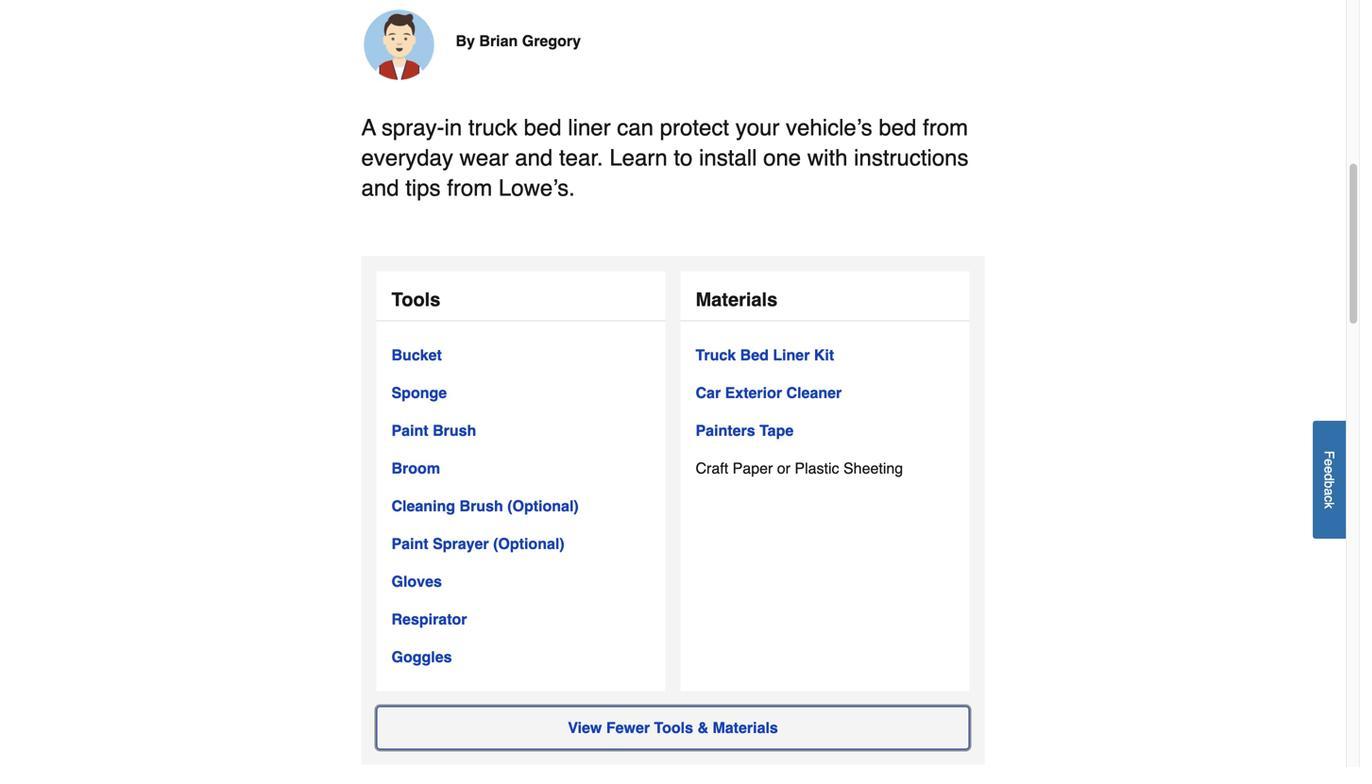 Task type: vqa. For each thing, say whether or not it's contained in the screenshot.
first Save For Later button from the bottom of the page
no



Task type: locate. For each thing, give the bounding box(es) containing it.
to
[[674, 145, 693, 171]]

and up lowe's. at the left of page
[[515, 145, 553, 171]]

tools up bucket
[[392, 289, 440, 311]]

tips
[[405, 175, 441, 201]]

a
[[361, 115, 376, 141]]

tools
[[392, 289, 440, 311], [654, 720, 693, 737]]

f e e d b a c k
[[1322, 451, 1337, 509]]

(optional) up paint sprayer (optional) at the left of the page
[[507, 498, 579, 515]]

and
[[515, 145, 553, 171], [361, 175, 399, 201]]

learn
[[610, 145, 668, 171]]

0 vertical spatial paint
[[392, 422, 428, 440]]

paint sprayer (optional) link
[[392, 533, 564, 556]]

cleaning
[[392, 498, 455, 515]]

materials
[[696, 289, 778, 311], [713, 720, 778, 737]]

paint sprayer (optional)
[[392, 536, 564, 553]]

brush up paint sprayer (optional) at the left of the page
[[460, 498, 503, 515]]

car exterior cleaner
[[696, 385, 842, 402]]

0 horizontal spatial and
[[361, 175, 399, 201]]

a
[[1322, 489, 1337, 496]]

&
[[697, 720, 708, 737]]

1 bed from the left
[[524, 115, 562, 141]]

2 paint from the top
[[392, 536, 428, 553]]

1 horizontal spatial from
[[923, 115, 968, 141]]

vehicle's
[[786, 115, 872, 141]]

exterior
[[725, 385, 782, 402]]

respirator link
[[392, 609, 467, 632]]

e
[[1322, 459, 1337, 467], [1322, 467, 1337, 474]]

e up b at the bottom of the page
[[1322, 467, 1337, 474]]

broom link
[[392, 458, 440, 480]]

sponge link
[[392, 382, 447, 405]]

0 vertical spatial (optional)
[[507, 498, 579, 515]]

by brian gregory
[[456, 32, 581, 50]]

car exterior cleaner link
[[696, 382, 842, 405]]

paint
[[392, 422, 428, 440], [392, 536, 428, 553]]

brush down sponge link
[[433, 422, 476, 440]]

e up "d"
[[1322, 459, 1337, 467]]

(optional) for cleaning brush (optional)
[[507, 498, 579, 515]]

cleaner
[[786, 385, 842, 402]]

from up "instructions"
[[923, 115, 968, 141]]

truck bed liner kit
[[696, 347, 834, 364]]

bed
[[524, 115, 562, 141], [879, 115, 917, 141]]

tools left &
[[654, 720, 693, 737]]

1 vertical spatial (optional)
[[493, 536, 564, 553]]

truck
[[468, 115, 518, 141]]

respirator
[[392, 611, 467, 629]]

0 horizontal spatial bed
[[524, 115, 562, 141]]

protect
[[660, 115, 729, 141]]

bucket
[[392, 347, 442, 364]]

paint inside paint brush link
[[392, 422, 428, 440]]

1 horizontal spatial bed
[[879, 115, 917, 141]]

craft
[[696, 460, 728, 478]]

painters tape link
[[696, 420, 794, 443]]

0 vertical spatial brush
[[433, 422, 476, 440]]

a spray-in truck bed liner can protect your vehicle's bed from everyday wear and tear. learn to install one with instructions and tips from lowe's.
[[361, 115, 969, 201]]

brush
[[433, 422, 476, 440], [460, 498, 503, 515]]

paint up gloves
[[392, 536, 428, 553]]

or
[[777, 460, 791, 478]]

1 vertical spatial paint
[[392, 536, 428, 553]]

1 paint from the top
[[392, 422, 428, 440]]

0 horizontal spatial from
[[447, 175, 492, 201]]

sprayer
[[433, 536, 489, 553]]

1 vertical spatial tools
[[654, 720, 693, 737]]

liner
[[568, 115, 611, 141]]

1 e from the top
[[1322, 459, 1337, 467]]

1 vertical spatial materials
[[713, 720, 778, 737]]

bed left liner
[[524, 115, 562, 141]]

and down everyday
[[361, 175, 399, 201]]

paint inside paint sprayer (optional) link
[[392, 536, 428, 553]]

from
[[923, 115, 968, 141], [447, 175, 492, 201]]

liner
[[773, 347, 810, 364]]

brush inside cleaning brush (optional) link
[[460, 498, 503, 515]]

sponge
[[392, 385, 447, 402]]

brush inside paint brush link
[[433, 422, 476, 440]]

f
[[1322, 451, 1337, 459]]

gloves
[[392, 573, 442, 591]]

1 vertical spatial brush
[[460, 498, 503, 515]]

materials right &
[[713, 720, 778, 737]]

can
[[617, 115, 654, 141]]

(optional) down cleaning brush (optional) link at the bottom
[[493, 536, 564, 553]]

1 horizontal spatial tools
[[654, 720, 693, 737]]

0 vertical spatial tools
[[392, 289, 440, 311]]

bed up "instructions"
[[879, 115, 917, 141]]

spray-
[[381, 115, 444, 141]]

2 bed from the left
[[879, 115, 917, 141]]

painters tape
[[696, 422, 794, 440]]

install
[[699, 145, 757, 171]]

cleaning brush (optional)
[[392, 498, 579, 515]]

from down wear
[[447, 175, 492, 201]]

1 horizontal spatial and
[[515, 145, 553, 171]]

with
[[807, 145, 848, 171]]

bed
[[740, 347, 769, 364]]

1 vertical spatial and
[[361, 175, 399, 201]]

(optional)
[[507, 498, 579, 515], [493, 536, 564, 553]]

0 horizontal spatial tools
[[392, 289, 440, 311]]

paint up broom
[[392, 422, 428, 440]]

one
[[763, 145, 801, 171]]

materials up bed
[[696, 289, 778, 311]]



Task type: describe. For each thing, give the bounding box(es) containing it.
tear.
[[559, 145, 603, 171]]

c
[[1322, 496, 1337, 503]]

instructions
[[854, 145, 969, 171]]

sheeting
[[843, 460, 903, 478]]

by
[[456, 32, 475, 50]]

paint for paint brush
[[392, 422, 428, 440]]

brush for paint
[[433, 422, 476, 440]]

bucket link
[[392, 344, 442, 367]]

(optional) for paint sprayer (optional)
[[493, 536, 564, 553]]

paint brush link
[[392, 420, 476, 443]]

paint brush
[[392, 422, 476, 440]]

goggles link
[[392, 647, 452, 669]]

broom
[[392, 460, 440, 478]]

lowe's.
[[499, 175, 575, 201]]

in
[[444, 115, 462, 141]]

car
[[696, 385, 721, 402]]

b
[[1322, 481, 1337, 489]]

goggles
[[392, 649, 452, 667]]

brian gregory image
[[361, 7, 437, 83]]

0 vertical spatial and
[[515, 145, 553, 171]]

gloves link
[[392, 571, 442, 594]]

truck bed liner kit link
[[696, 344, 834, 367]]

view fewer tools & materials
[[568, 720, 778, 737]]

everyday
[[361, 145, 453, 171]]

f e e d b a c k button
[[1313, 421, 1346, 539]]

paint for paint sprayer (optional)
[[392, 536, 428, 553]]

0 vertical spatial materials
[[696, 289, 778, 311]]

wear
[[460, 145, 509, 171]]

2 e from the top
[[1322, 467, 1337, 474]]

0 vertical spatial from
[[923, 115, 968, 141]]

fewer
[[606, 720, 650, 737]]

craft paper or plastic sheeting
[[696, 460, 903, 478]]

k
[[1322, 503, 1337, 509]]

gregory
[[522, 32, 581, 50]]

d
[[1322, 474, 1337, 481]]

truck
[[696, 347, 736, 364]]

tape
[[759, 422, 794, 440]]

your
[[735, 115, 780, 141]]

cleaning brush (optional) link
[[392, 496, 579, 518]]

brian
[[479, 32, 518, 50]]

view
[[568, 720, 602, 737]]

paper
[[733, 460, 773, 478]]

plastic
[[795, 460, 839, 478]]

kit
[[814, 347, 834, 364]]

painters
[[696, 422, 755, 440]]

1 vertical spatial from
[[447, 175, 492, 201]]

brush for cleaning
[[460, 498, 503, 515]]



